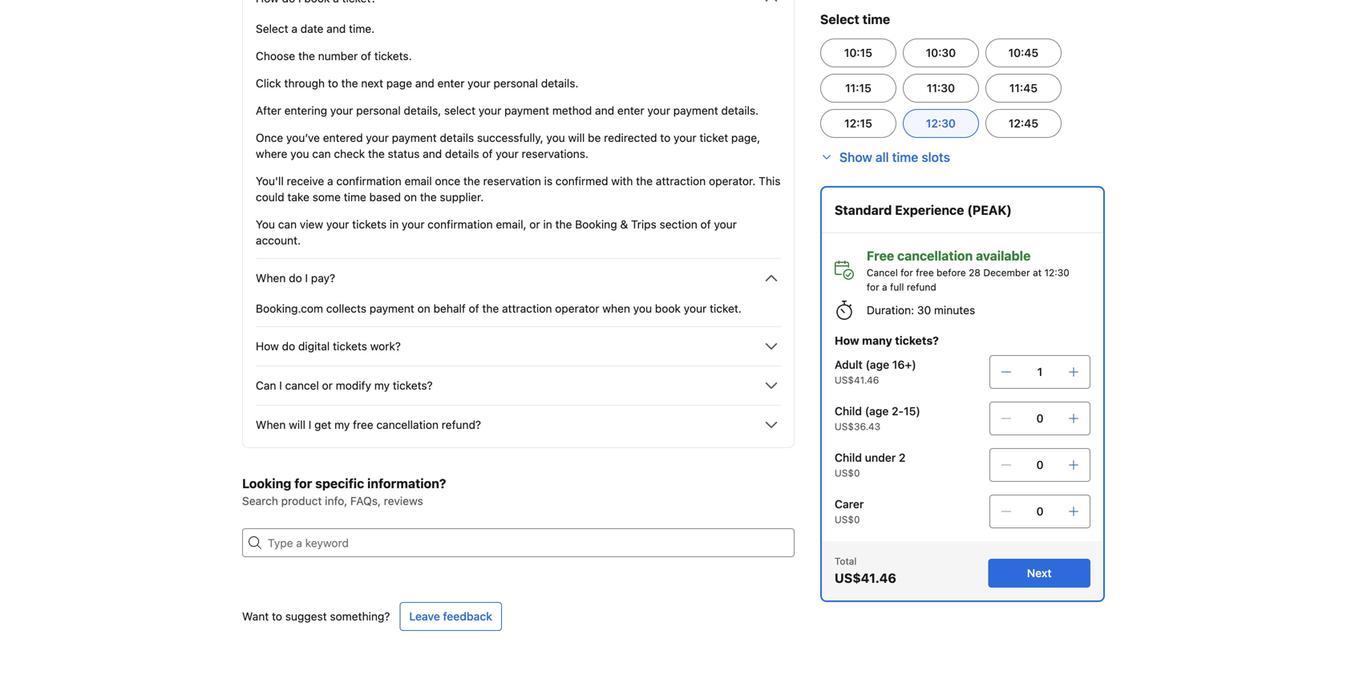 Task type: vqa. For each thing, say whether or not it's contained in the screenshot.
Ashi to the bottom
no



Task type: describe. For each thing, give the bounding box(es) containing it.
and inside once you've entered your payment details successfully, you will be redirected to your ticket page, where you can check the status and details of your reservations.
[[423, 147, 442, 160]]

entered
[[323, 131, 363, 144]]

2 horizontal spatial for
[[901, 267, 913, 278]]

modify
[[336, 379, 371, 392]]

your up select
[[468, 77, 490, 90]]

select for select a date and time.
[[256, 22, 288, 35]]

10:15
[[844, 46, 872, 59]]

do for how
[[282, 340, 295, 353]]

0 horizontal spatial attraction
[[502, 302, 552, 315]]

with
[[611, 174, 633, 188]]

1 horizontal spatial tickets?
[[895, 334, 939, 347]]

select for select time
[[820, 12, 860, 27]]

reservation
[[483, 174, 541, 188]]

page
[[386, 77, 412, 90]]

choose
[[256, 49, 295, 63]]

(peak)
[[967, 202, 1012, 218]]

how do digital tickets work?
[[256, 340, 401, 353]]

10:45
[[1008, 46, 1039, 59]]

your down operator.
[[714, 218, 737, 231]]

payment up work?
[[370, 302, 414, 315]]

the right with
[[636, 174, 653, 188]]

digital
[[298, 340, 330, 353]]

the inside the you can view your tickets in your confirmation email, or in the booking & trips section of your account.
[[555, 218, 572, 231]]

payment up the ticket
[[673, 104, 718, 117]]

can inside the you can view your tickets in your confirmation email, or in the booking & trips section of your account.
[[278, 218, 297, 231]]

child for child (age 2-15)
[[835, 405, 862, 418]]

minutes
[[934, 304, 975, 317]]

status
[[388, 147, 420, 160]]

after entering your personal details, select your payment method and enter your payment details.
[[256, 104, 759, 117]]

when will i get my free cancellation refund?
[[256, 418, 481, 431]]

reviews
[[384, 494, 423, 508]]

&
[[620, 218, 628, 231]]

want
[[242, 610, 269, 623]]

full
[[890, 281, 904, 293]]

how do digital tickets work? button
[[256, 337, 781, 356]]

confirmation inside you'll receive a confirmation email once the reservation is confirmed with the attraction operator. this could take some time based on the supplier.
[[336, 174, 402, 188]]

attraction inside you'll receive a confirmation email once the reservation is confirmed with the attraction operator. this could take some time based on the supplier.
[[656, 174, 706, 188]]

child under 2 us$0
[[835, 451, 906, 479]]

method
[[552, 104, 592, 117]]

11:45
[[1009, 81, 1038, 95]]

when do i pay? button
[[256, 269, 781, 288]]

payment up successfully,
[[504, 104, 549, 117]]

choose the number of tickets.
[[256, 49, 412, 63]]

15)
[[904, 405, 920, 418]]

standard experience (peak)
[[835, 202, 1012, 218]]

next
[[1027, 567, 1052, 580]]

0 vertical spatial time
[[863, 12, 890, 27]]

12:15
[[844, 117, 872, 130]]

0 horizontal spatial enter
[[438, 77, 465, 90]]

adult
[[835, 358, 863, 371]]

leave
[[409, 610, 440, 623]]

view
[[300, 218, 323, 231]]

for inside looking for specific information? search product info, faqs, reviews
[[294, 476, 312, 491]]

0 horizontal spatial details.
[[541, 77, 579, 90]]

1
[[1037, 365, 1043, 378]]

some
[[312, 190, 341, 204]]

ticket.
[[710, 302, 742, 315]]

you
[[256, 218, 275, 231]]

entering
[[284, 104, 327, 117]]

adult (age 16+) us$41.46
[[835, 358, 916, 386]]

11:15
[[845, 81, 871, 95]]

show all time slots button
[[820, 148, 950, 167]]

0 horizontal spatial you
[[290, 147, 309, 160]]

tickets inside dropdown button
[[333, 340, 367, 353]]

the right behalf
[[482, 302, 499, 315]]

0 vertical spatial personal
[[493, 77, 538, 90]]

3 0 from the top
[[1036, 505, 1044, 518]]

cancel
[[867, 267, 898, 278]]

your right book
[[684, 302, 707, 315]]

after
[[256, 104, 281, 117]]

of inside the you can view your tickets in your confirmation email, or in the booking & trips section of your account.
[[701, 218, 711, 231]]

you'll receive a confirmation email once the reservation is confirmed with the attraction operator. this could take some time based on the supplier.
[[256, 174, 781, 204]]

(age for adult
[[866, 358, 889, 371]]

of right behalf
[[469, 302, 479, 315]]

payment inside once you've entered your payment details successfully, you will be redirected to your ticket page, where you can check the status and details of your reservations.
[[392, 131, 437, 144]]

before
[[937, 267, 966, 278]]

section
[[660, 218, 697, 231]]

confirmation inside the you can view your tickets in your confirmation email, or in the booking & trips section of your account.
[[428, 218, 493, 231]]

your right select
[[479, 104, 501, 117]]

email
[[405, 174, 432, 188]]

1 vertical spatial for
[[867, 281, 879, 293]]

under
[[865, 451, 896, 464]]

standard
[[835, 202, 892, 218]]

how for how do digital tickets work?
[[256, 340, 279, 353]]

search
[[242, 494, 278, 508]]

receive
[[287, 174, 324, 188]]

take
[[287, 190, 309, 204]]

tickets? inside dropdown button
[[393, 379, 433, 392]]

date
[[301, 22, 324, 35]]

1 vertical spatial on
[[417, 302, 430, 315]]

work?
[[370, 340, 401, 353]]

2 horizontal spatial you
[[633, 302, 652, 315]]

free for will
[[353, 418, 373, 431]]

of left tickets.
[[361, 49, 371, 63]]

feedback
[[443, 610, 492, 623]]

book
[[655, 302, 681, 315]]

operator
[[555, 302, 599, 315]]

account.
[[256, 234, 301, 247]]

leave feedback button
[[400, 602, 502, 631]]

16+)
[[892, 358, 916, 371]]

time.
[[349, 22, 375, 35]]

us$36.43
[[835, 421, 881, 432]]

page,
[[731, 131, 760, 144]]

successfully,
[[477, 131, 543, 144]]

or inside dropdown button
[[322, 379, 333, 392]]

time inside you'll receive a confirmation email once the reservation is confirmed with the attraction operator. this could take some time based on the supplier.
[[344, 190, 366, 204]]

2
[[899, 451, 906, 464]]

at
[[1033, 267, 1042, 278]]

a inside free cancellation available cancel for free before 28 december at 12:30 for a full refund
[[882, 281, 887, 293]]

how do i book a ticket? element
[[256, 8, 781, 249]]

once
[[435, 174, 460, 188]]

can i cancel or modify my tickets? button
[[256, 376, 781, 395]]

0 vertical spatial details
[[440, 131, 474, 144]]

i for do
[[305, 271, 308, 285]]

booking.com collects payment on behalf of the attraction operator when you book your ticket.
[[256, 302, 742, 315]]

1 horizontal spatial details.
[[721, 104, 759, 117]]

child (age 2-15) us$36.43
[[835, 405, 920, 432]]

1 vertical spatial i
[[279, 379, 282, 392]]

how many tickets?
[[835, 334, 939, 347]]

refund?
[[442, 418, 481, 431]]

0 for 2-
[[1036, 412, 1044, 425]]

how for how many tickets?
[[835, 334, 859, 347]]

december
[[983, 267, 1030, 278]]

looking
[[242, 476, 291, 491]]



Task type: locate. For each thing, give the bounding box(es) containing it.
tickets.
[[374, 49, 412, 63]]

i left get
[[308, 418, 311, 431]]

and right status in the top left of the page
[[423, 147, 442, 160]]

12:30 right at
[[1044, 267, 1070, 278]]

1 horizontal spatial free
[[916, 267, 934, 278]]

and up be
[[595, 104, 614, 117]]

1 vertical spatial a
[[327, 174, 333, 188]]

cancellation inside free cancellation available cancel for free before 28 december at 12:30 for a full refund
[[897, 248, 973, 263]]

where
[[256, 147, 287, 160]]

you left book
[[633, 302, 652, 315]]

child left "under" at the right bottom of the page
[[835, 451, 862, 464]]

will left get
[[289, 418, 305, 431]]

details
[[440, 131, 474, 144], [445, 147, 479, 160]]

1 horizontal spatial a
[[327, 174, 333, 188]]

get
[[314, 418, 331, 431]]

trips
[[631, 218, 657, 231]]

0 vertical spatial enter
[[438, 77, 465, 90]]

total
[[835, 556, 857, 567]]

0 horizontal spatial will
[[289, 418, 305, 431]]

2 vertical spatial 0
[[1036, 505, 1044, 518]]

1 child from the top
[[835, 405, 862, 418]]

do left pay?
[[289, 271, 302, 285]]

collects
[[326, 302, 366, 315]]

12:30
[[926, 117, 956, 130], [1044, 267, 1070, 278]]

details down select
[[440, 131, 474, 144]]

my
[[374, 379, 390, 392], [334, 418, 350, 431]]

select up choose
[[256, 22, 288, 35]]

0 horizontal spatial personal
[[356, 104, 401, 117]]

duration:
[[867, 304, 914, 317]]

i left pay?
[[305, 271, 308, 285]]

0 vertical spatial when
[[256, 271, 286, 285]]

cancellation
[[897, 248, 973, 263], [376, 418, 439, 431]]

1 horizontal spatial how
[[835, 334, 859, 347]]

0 vertical spatial details.
[[541, 77, 579, 90]]

click
[[256, 77, 281, 90]]

0 vertical spatial 0
[[1036, 412, 1044, 425]]

0 vertical spatial us$0
[[835, 467, 860, 479]]

is
[[544, 174, 553, 188]]

1 vertical spatial free
[[353, 418, 373, 431]]

enter up select
[[438, 77, 465, 90]]

child for child under 2
[[835, 451, 862, 464]]

free inside free cancellation available cancel for free before 28 december at 12:30 for a full refund
[[916, 267, 934, 278]]

0
[[1036, 412, 1044, 425], [1036, 458, 1044, 472], [1036, 505, 1044, 518]]

your down successfully,
[[496, 147, 519, 160]]

this
[[759, 174, 781, 188]]

free for cancellation
[[916, 267, 934, 278]]

the left booking
[[555, 218, 572, 231]]

will
[[568, 131, 585, 144], [289, 418, 305, 431]]

2 in from the left
[[543, 218, 552, 231]]

0 vertical spatial can
[[312, 147, 331, 160]]

your
[[468, 77, 490, 90], [330, 104, 353, 117], [479, 104, 501, 117], [647, 104, 670, 117], [366, 131, 389, 144], [674, 131, 697, 144], [496, 147, 519, 160], [326, 218, 349, 231], [402, 218, 425, 231], [714, 218, 737, 231], [684, 302, 707, 315]]

30
[[917, 304, 931, 317]]

2 vertical spatial you
[[633, 302, 652, 315]]

0 vertical spatial attraction
[[656, 174, 706, 188]]

select up 10:15
[[820, 12, 860, 27]]

1 horizontal spatial to
[[328, 77, 338, 90]]

2 horizontal spatial a
[[882, 281, 887, 293]]

next button
[[988, 559, 1091, 588]]

1 vertical spatial attraction
[[502, 302, 552, 315]]

and right date
[[327, 22, 346, 35]]

suggest
[[285, 610, 327, 623]]

can inside once you've entered your payment details successfully, you will be redirected to your ticket page, where you can check the status and details of your reservations.
[[312, 147, 331, 160]]

1 vertical spatial when
[[256, 418, 286, 431]]

0 horizontal spatial can
[[278, 218, 297, 231]]

1 vertical spatial 0
[[1036, 458, 1044, 472]]

be
[[588, 131, 601, 144]]

for down the cancel
[[867, 281, 879, 293]]

you down the you've
[[290, 147, 309, 160]]

(age inside adult (age 16+) us$41.46
[[866, 358, 889, 371]]

0 horizontal spatial in
[[390, 218, 399, 231]]

us$0 inside child under 2 us$0
[[835, 467, 860, 479]]

once you've entered your payment details successfully, you will be redirected to your ticket page, where you can check the status and details of your reservations.
[[256, 131, 760, 160]]

you've
[[286, 131, 320, 144]]

on inside you'll receive a confirmation email once the reservation is confirmed with the attraction operator. this could take some time based on the supplier.
[[404, 190, 417, 204]]

your up entered
[[330, 104, 353, 117]]

carer us$0
[[835, 498, 864, 525]]

us$0 down carer
[[835, 514, 860, 525]]

your up status in the top left of the page
[[366, 131, 389, 144]]

booking
[[575, 218, 617, 231]]

0 horizontal spatial time
[[344, 190, 366, 204]]

0 vertical spatial or
[[530, 218, 540, 231]]

1 horizontal spatial for
[[867, 281, 879, 293]]

child up us$36.43
[[835, 405, 862, 418]]

1 horizontal spatial confirmation
[[428, 218, 493, 231]]

to down 'choose the number of tickets.'
[[328, 77, 338, 90]]

us$41.46 inside adult (age 16+) us$41.46
[[835, 374, 879, 386]]

you up "reservations."
[[546, 131, 565, 144]]

0 horizontal spatial free
[[353, 418, 373, 431]]

the right check
[[368, 147, 385, 160]]

0 vertical spatial (age
[[866, 358, 889, 371]]

will inside once you've entered your payment details successfully, you will be redirected to your ticket page, where you can check the status and details of your reservations.
[[568, 131, 585, 144]]

once
[[256, 131, 283, 144]]

0 vertical spatial child
[[835, 405, 862, 418]]

enter
[[438, 77, 465, 90], [617, 104, 644, 117]]

Type a keyword field
[[261, 528, 795, 557]]

us$0 inside 'carer us$0'
[[835, 514, 860, 525]]

will left be
[[568, 131, 585, 144]]

personal up after entering your personal details, select your payment method and enter your payment details.
[[493, 77, 538, 90]]

when will i get my free cancellation refund? button
[[256, 415, 781, 435]]

us$0 up carer
[[835, 467, 860, 479]]

based
[[369, 190, 401, 204]]

0 vertical spatial i
[[305, 271, 308, 285]]

child inside child (age 2-15) us$36.43
[[835, 405, 862, 418]]

will inside dropdown button
[[289, 418, 305, 431]]

0 horizontal spatial 12:30
[[926, 117, 956, 130]]

1 horizontal spatial will
[[568, 131, 585, 144]]

on down email
[[404, 190, 417, 204]]

1 vertical spatial personal
[[356, 104, 401, 117]]

your left the ticket
[[674, 131, 697, 144]]

(age for child
[[865, 405, 889, 418]]

attraction up "section"
[[656, 174, 706, 188]]

1 vertical spatial 12:30
[[1044, 267, 1070, 278]]

to
[[328, 77, 338, 90], [660, 131, 671, 144], [272, 610, 282, 623]]

on left behalf
[[417, 302, 430, 315]]

and right page
[[415, 77, 434, 90]]

can up account.
[[278, 218, 297, 231]]

or right cancel
[[322, 379, 333, 392]]

enter up redirected
[[617, 104, 644, 117]]

select
[[444, 104, 476, 117]]

1 horizontal spatial 12:30
[[1044, 267, 1070, 278]]

info,
[[325, 494, 347, 508]]

your down email
[[402, 218, 425, 231]]

tickets left work?
[[333, 340, 367, 353]]

us$41.46 down total
[[835, 571, 896, 586]]

2 vertical spatial to
[[272, 610, 282, 623]]

available
[[976, 248, 1031, 263]]

show
[[839, 150, 872, 165]]

0 horizontal spatial cancellation
[[376, 418, 439, 431]]

2 vertical spatial for
[[294, 476, 312, 491]]

pay?
[[311, 271, 335, 285]]

tickets
[[352, 218, 387, 231], [333, 340, 367, 353]]

0 horizontal spatial how
[[256, 340, 279, 353]]

the down email
[[420, 190, 437, 204]]

0 horizontal spatial a
[[291, 22, 297, 35]]

1 vertical spatial us$0
[[835, 514, 860, 525]]

details up 'once' at the top of the page
[[445, 147, 479, 160]]

a left full
[[882, 281, 887, 293]]

or right email,
[[530, 218, 540, 231]]

0 vertical spatial 12:30
[[926, 117, 956, 130]]

i for will
[[308, 418, 311, 431]]

12:30 up slots
[[926, 117, 956, 130]]

0 horizontal spatial my
[[334, 418, 350, 431]]

time
[[863, 12, 890, 27], [892, 150, 918, 165], [344, 190, 366, 204]]

the inside once you've entered your payment details successfully, you will be redirected to your ticket page, where you can check the status and details of your reservations.
[[368, 147, 385, 160]]

0 vertical spatial free
[[916, 267, 934, 278]]

booking.com
[[256, 302, 323, 315]]

2 us$0 from the top
[[835, 514, 860, 525]]

my right modify
[[374, 379, 390, 392]]

0 vertical spatial confirmation
[[336, 174, 402, 188]]

us$41.46
[[835, 374, 879, 386], [835, 571, 896, 586]]

do
[[289, 271, 302, 285], [282, 340, 295, 353]]

2 0 from the top
[[1036, 458, 1044, 472]]

12:30 inside free cancellation available cancel for free before 28 december at 12:30 for a full refund
[[1044, 267, 1070, 278]]

free up refund
[[916, 267, 934, 278]]

your up redirected
[[647, 104, 670, 117]]

through
[[284, 77, 325, 90]]

check
[[334, 147, 365, 160]]

the up through on the top left
[[298, 49, 315, 63]]

1 vertical spatial (age
[[865, 405, 889, 418]]

want to suggest something?
[[242, 610, 390, 623]]

2 horizontal spatial to
[[660, 131, 671, 144]]

(age inside child (age 2-15) us$36.43
[[865, 405, 889, 418]]

information?
[[367, 476, 446, 491]]

0 vertical spatial you
[[546, 131, 565, 144]]

us$41.46 down adult at the right
[[835, 374, 879, 386]]

0 vertical spatial on
[[404, 190, 417, 204]]

time right all
[[892, 150, 918, 165]]

when
[[602, 302, 630, 315]]

operator.
[[709, 174, 756, 188]]

tickets? up "16+)"
[[895, 334, 939, 347]]

confirmation down the supplier.
[[428, 218, 493, 231]]

1 vertical spatial tickets?
[[393, 379, 433, 392]]

tickets? down work?
[[393, 379, 433, 392]]

in down the based
[[390, 218, 399, 231]]

details,
[[404, 104, 441, 117]]

refund
[[907, 281, 936, 293]]

click through to the next page and enter your personal details.
[[256, 77, 579, 90]]

tickets down the based
[[352, 218, 387, 231]]

0 for 2
[[1036, 458, 1044, 472]]

of right "section"
[[701, 218, 711, 231]]

time right some
[[344, 190, 366, 204]]

how up adult at the right
[[835, 334, 859, 347]]

personal down next
[[356, 104, 401, 117]]

your right view
[[326, 218, 349, 231]]

for up full
[[901, 267, 913, 278]]

28
[[969, 267, 981, 278]]

to right redirected
[[660, 131, 671, 144]]

cancellation up before
[[897, 248, 973, 263]]

cancellation inside dropdown button
[[376, 418, 439, 431]]

free
[[867, 248, 894, 263]]

how up can
[[256, 340, 279, 353]]

when for when will i get my free cancellation refund?
[[256, 418, 286, 431]]

do left digital in the left of the page
[[282, 340, 295, 353]]

can down the you've
[[312, 147, 331, 160]]

confirmation up the based
[[336, 174, 402, 188]]

to right want
[[272, 610, 282, 623]]

1 horizontal spatial select
[[820, 12, 860, 27]]

you
[[546, 131, 565, 144], [290, 147, 309, 160], [633, 302, 652, 315]]

you can view your tickets in your confirmation email, or in the booking & trips section of your account.
[[256, 218, 737, 247]]

select inside how do i book a ticket? element
[[256, 22, 288, 35]]

when down can
[[256, 418, 286, 431]]

2 when from the top
[[256, 418, 286, 431]]

cancel
[[285, 379, 319, 392]]

1 vertical spatial enter
[[617, 104, 644, 117]]

1 vertical spatial can
[[278, 218, 297, 231]]

can i cancel or modify my tickets?
[[256, 379, 433, 392]]

redirected
[[604, 131, 657, 144]]

tickets inside the you can view your tickets in your confirmation email, or in the booking & trips section of your account.
[[352, 218, 387, 231]]

child inside child under 2 us$0
[[835, 451, 862, 464]]

0 horizontal spatial to
[[272, 610, 282, 623]]

0 horizontal spatial for
[[294, 476, 312, 491]]

1 horizontal spatial in
[[543, 218, 552, 231]]

many
[[862, 334, 892, 347]]

1 vertical spatial will
[[289, 418, 305, 431]]

1 us$41.46 from the top
[[835, 374, 879, 386]]

free right get
[[353, 418, 373, 431]]

0 vertical spatial a
[[291, 22, 297, 35]]

0 vertical spatial my
[[374, 379, 390, 392]]

show all time slots
[[839, 150, 950, 165]]

time up 10:15
[[863, 12, 890, 27]]

1 horizontal spatial can
[[312, 147, 331, 160]]

details. up 'page,'
[[721, 104, 759, 117]]

1 vertical spatial child
[[835, 451, 862, 464]]

how
[[835, 334, 859, 347], [256, 340, 279, 353]]

1 vertical spatial you
[[290, 147, 309, 160]]

select a date and time.
[[256, 22, 375, 35]]

time inside show all time slots button
[[892, 150, 918, 165]]

a left date
[[291, 22, 297, 35]]

details. up method
[[541, 77, 579, 90]]

in right email,
[[543, 218, 552, 231]]

attraction down when do i pay? dropdown button
[[502, 302, 552, 315]]

1 in from the left
[[390, 218, 399, 231]]

for up product
[[294, 476, 312, 491]]

duration: 30 minutes
[[867, 304, 975, 317]]

supplier.
[[440, 190, 484, 204]]

(age left 2-
[[865, 405, 889, 418]]

when for when do i pay?
[[256, 271, 286, 285]]

1 vertical spatial details
[[445, 147, 479, 160]]

2 us$41.46 from the top
[[835, 571, 896, 586]]

to inside once you've entered your payment details successfully, you will be redirected to your ticket page, where you can check the status and details of your reservations.
[[660, 131, 671, 144]]

0 vertical spatial will
[[568, 131, 585, 144]]

a up some
[[327, 174, 333, 188]]

1 vertical spatial to
[[660, 131, 671, 144]]

1 vertical spatial my
[[334, 418, 350, 431]]

1 horizontal spatial enter
[[617, 104, 644, 117]]

1 vertical spatial or
[[322, 379, 333, 392]]

1 vertical spatial tickets
[[333, 340, 367, 353]]

2 vertical spatial i
[[308, 418, 311, 431]]

1 vertical spatial us$41.46
[[835, 571, 896, 586]]

something?
[[330, 610, 390, 623]]

2-
[[892, 405, 904, 418]]

can
[[256, 379, 276, 392]]

1 horizontal spatial my
[[374, 379, 390, 392]]

my right get
[[334, 418, 350, 431]]

1 0 from the top
[[1036, 412, 1044, 425]]

total us$41.46
[[835, 556, 896, 586]]

reservations.
[[522, 147, 589, 160]]

i right can
[[279, 379, 282, 392]]

the left next
[[341, 77, 358, 90]]

do for when
[[289, 271, 302, 285]]

1 when from the top
[[256, 271, 286, 285]]

how inside dropdown button
[[256, 340, 279, 353]]

1 vertical spatial time
[[892, 150, 918, 165]]

1 vertical spatial confirmation
[[428, 218, 493, 231]]

0 horizontal spatial tickets?
[[393, 379, 433, 392]]

0 vertical spatial do
[[289, 271, 302, 285]]

1 vertical spatial cancellation
[[376, 418, 439, 431]]

when up the booking.com
[[256, 271, 286, 285]]

cancellation left refund?
[[376, 418, 439, 431]]

1 horizontal spatial you
[[546, 131, 565, 144]]

12:45
[[1009, 117, 1038, 130]]

1 horizontal spatial cancellation
[[897, 248, 973, 263]]

free inside dropdown button
[[353, 418, 373, 431]]

10:30
[[926, 46, 956, 59]]

0 horizontal spatial select
[[256, 22, 288, 35]]

0 vertical spatial us$41.46
[[835, 374, 879, 386]]

payment up status in the top left of the page
[[392, 131, 437, 144]]

or inside the you can view your tickets in your confirmation email, or in the booking & trips section of your account.
[[530, 218, 540, 231]]

0 vertical spatial for
[[901, 267, 913, 278]]

1 vertical spatial do
[[282, 340, 295, 353]]

of down successfully,
[[482, 147, 493, 160]]

the up the supplier.
[[463, 174, 480, 188]]

1 us$0 from the top
[[835, 467, 860, 479]]

2 vertical spatial time
[[344, 190, 366, 204]]

1 horizontal spatial or
[[530, 218, 540, 231]]

0 vertical spatial tickets?
[[895, 334, 939, 347]]

a inside you'll receive a confirmation email once the reservation is confirmed with the attraction operator. this could take some time based on the supplier.
[[327, 174, 333, 188]]

faqs,
[[350, 494, 381, 508]]

2 child from the top
[[835, 451, 862, 464]]

of inside once you've entered your payment details successfully, you will be redirected to your ticket page, where you can check the status and details of your reservations.
[[482, 147, 493, 160]]

leave feedback
[[409, 610, 492, 623]]

(age down many
[[866, 358, 889, 371]]



